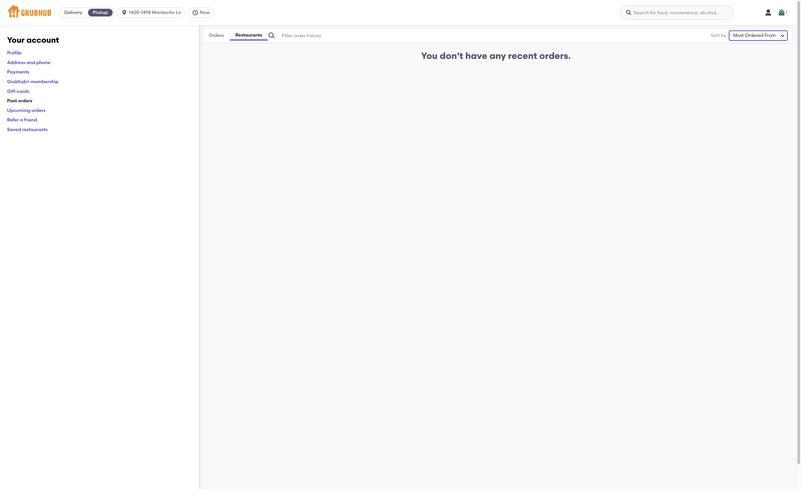 Task type: describe. For each thing, give the bounding box(es) containing it.
membership
[[31, 79, 59, 85]]

by:
[[722, 33, 728, 38]]

orders for upcoming orders
[[31, 108, 46, 113]]

have
[[466, 50, 488, 61]]

gift cards link
[[7, 89, 29, 94]]

restaurants
[[22, 127, 48, 133]]

grubhub+ membership link
[[7, 79, 59, 85]]

upcoming orders link
[[7, 108, 46, 113]]

account
[[26, 35, 59, 45]]

sort by:
[[712, 33, 728, 38]]

refer a friend link
[[7, 117, 37, 123]]

profile
[[7, 50, 21, 56]]

address
[[7, 60, 25, 65]]

past orders
[[7, 98, 32, 104]]

and
[[26, 60, 35, 65]]

refer a friend
[[7, 117, 37, 123]]

your account
[[7, 35, 59, 45]]

restaurants button
[[230, 31, 268, 41]]

1400-1498 montecito ln
[[129, 10, 181, 15]]

orders.
[[540, 50, 571, 61]]

address and phone
[[7, 60, 50, 65]]

1400-1498 montecito ln button
[[117, 7, 188, 18]]

2 svg image from the left
[[626, 9, 633, 16]]

orders button
[[203, 31, 230, 40]]

now
[[200, 10, 210, 15]]

1
[[787, 10, 788, 15]]

pickup button
[[87, 7, 114, 18]]

any
[[490, 50, 507, 61]]

gift cards
[[7, 89, 29, 94]]

don't
[[440, 50, 464, 61]]

saved
[[7, 127, 21, 133]]



Task type: locate. For each thing, give the bounding box(es) containing it.
Search for food, convenience, alcohol... search field
[[621, 6, 734, 20]]

montecito
[[152, 10, 175, 15]]

upcoming
[[7, 108, 30, 113]]

restaurants
[[236, 32, 263, 38]]

1498
[[141, 10, 151, 15]]

orders for past orders
[[18, 98, 32, 104]]

orders up 'upcoming orders' link
[[18, 98, 32, 104]]

orders
[[209, 33, 224, 38]]

you don't have any recent orders.
[[422, 50, 571, 61]]

payments
[[7, 70, 29, 75]]

1 vertical spatial orders
[[31, 108, 46, 113]]

friend
[[24, 117, 37, 123]]

grubhub+
[[7, 79, 30, 85]]

svg image inside now button
[[192, 9, 199, 16]]

you
[[422, 50, 438, 61]]

orders
[[18, 98, 32, 104], [31, 108, 46, 113]]

0 horizontal spatial svg image
[[192, 9, 199, 16]]

sort
[[712, 33, 721, 38]]

upcoming orders
[[7, 108, 46, 113]]

svg image inside "1" button
[[779, 9, 787, 17]]

payments link
[[7, 70, 29, 75]]

gift
[[7, 89, 15, 94]]

0 vertical spatial orders
[[18, 98, 32, 104]]

saved restaurants
[[7, 127, 48, 133]]

now button
[[188, 7, 217, 18]]

ln
[[176, 10, 181, 15]]

saved restaurants link
[[7, 127, 48, 133]]

svg image
[[192, 9, 199, 16], [626, 9, 633, 16]]

svg image inside '1400-1498 montecito ln' button
[[121, 9, 128, 16]]

orders up the friend
[[31, 108, 46, 113]]

Filter order history search field
[[268, 29, 696, 43]]

delivery
[[64, 10, 82, 15]]

refer
[[7, 117, 19, 123]]

1 button
[[779, 7, 788, 18]]

address and phone link
[[7, 60, 50, 65]]

recent
[[509, 50, 538, 61]]

delivery button
[[60, 7, 87, 18]]

1 svg image from the left
[[192, 9, 199, 16]]

a
[[20, 117, 23, 123]]

your
[[7, 35, 25, 45]]

1400-
[[129, 10, 141, 15]]

past
[[7, 98, 17, 104]]

cards
[[17, 89, 29, 94]]

1 horizontal spatial svg image
[[626, 9, 633, 16]]

past orders link
[[7, 98, 32, 104]]

main navigation navigation
[[0, 0, 797, 25]]

pickup
[[93, 10, 108, 15]]

phone
[[36, 60, 50, 65]]

grubhub+ membership
[[7, 79, 59, 85]]

profile link
[[7, 50, 21, 56]]

svg image
[[765, 9, 773, 17], [779, 9, 787, 17], [121, 9, 128, 16], [268, 32, 276, 40]]



Task type: vqa. For each thing, say whether or not it's contained in the screenshot.
Brookline
no



